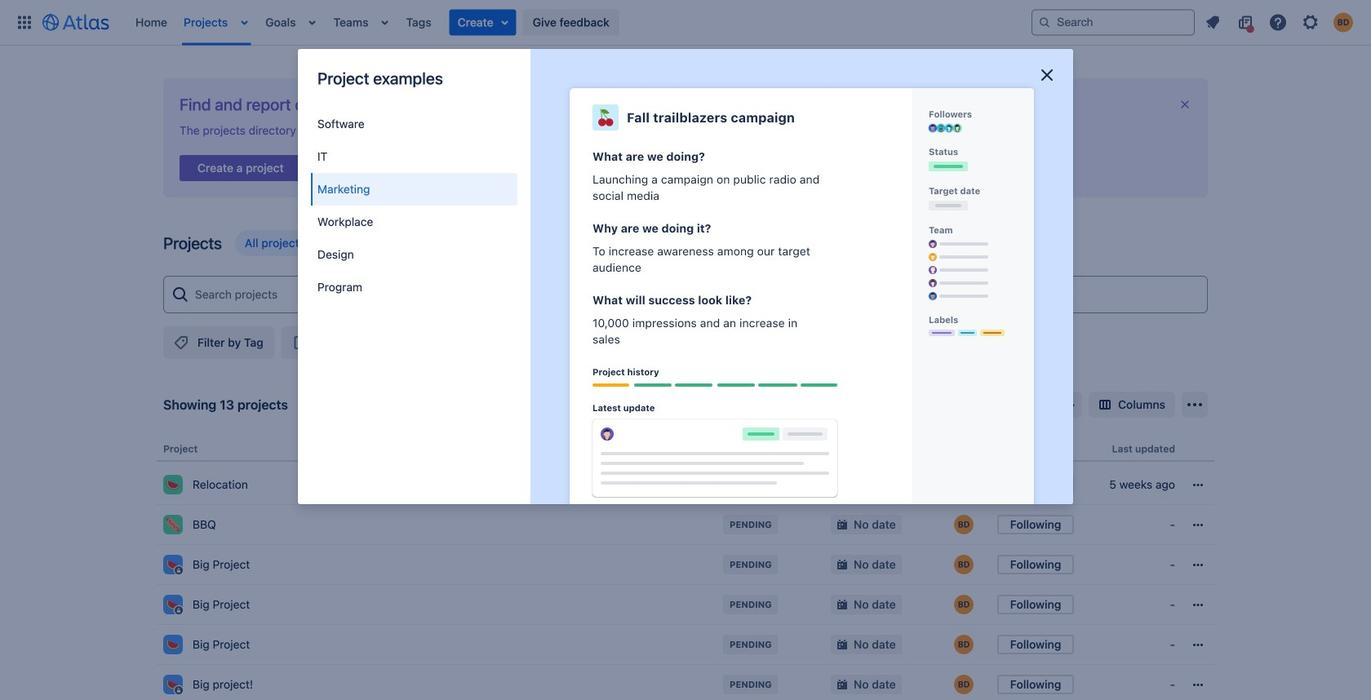 Task type: locate. For each thing, give the bounding box(es) containing it.
reverse sort order image
[[1059, 395, 1079, 415]]

tag image
[[171, 333, 191, 353]]

0 horizontal spatial list
[[127, 0, 1032, 45]]

banner
[[0, 0, 1371, 46]]

list item inside top 'element'
[[449, 9, 516, 35]]

None search field
[[1032, 9, 1195, 35]]

1 horizontal spatial list
[[1198, 9, 1361, 35]]

list
[[127, 0, 1032, 45], [1198, 9, 1361, 35]]

list item
[[234, 0, 254, 45], [302, 0, 322, 45], [375, 0, 395, 45], [449, 9, 516, 35]]



Task type: vqa. For each thing, say whether or not it's contained in the screenshot.
Search Box
yes



Task type: describe. For each thing, give the bounding box(es) containing it.
following image
[[732, 333, 751, 353]]

close banner image
[[1178, 98, 1191, 111]]

top element
[[10, 0, 1032, 45]]

Search field
[[1032, 9, 1195, 35]]

search image
[[1038, 16, 1051, 29]]

status image
[[289, 333, 309, 353]]

search projects image
[[171, 285, 190, 304]]

help image
[[1268, 13, 1288, 32]]

close modal image
[[1037, 65, 1057, 85]]

Search projects field
[[190, 280, 1200, 309]]



